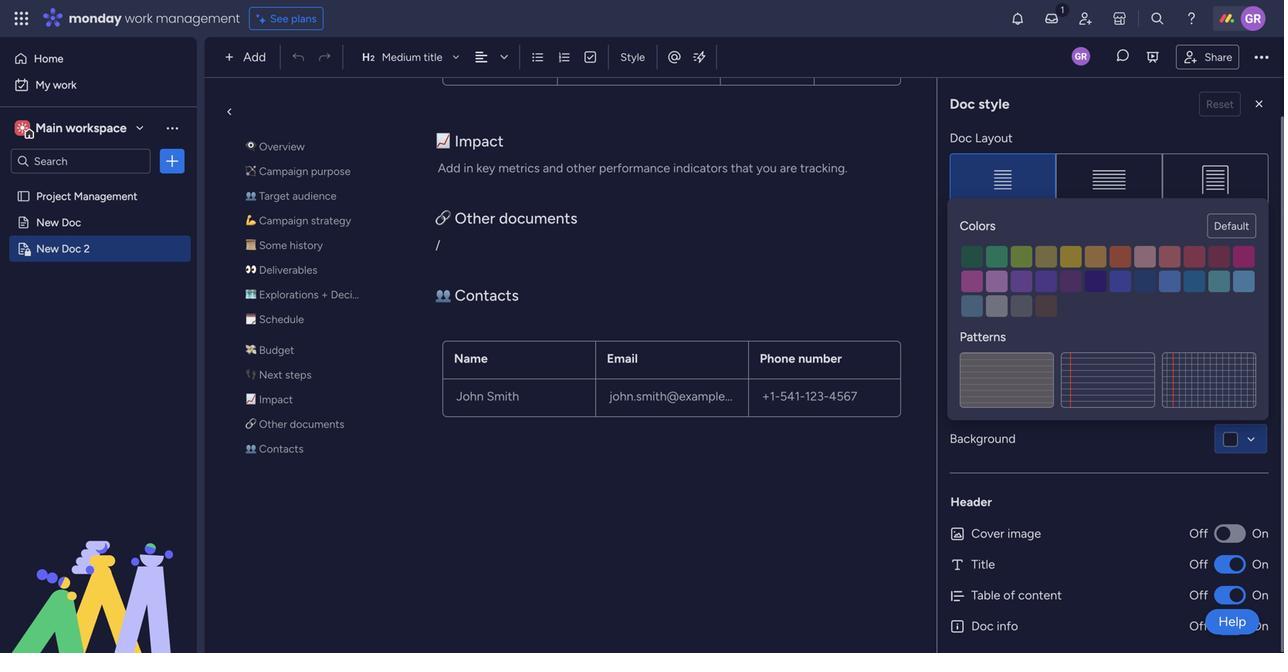 Task type: locate. For each thing, give the bounding box(es) containing it.
1 vertical spatial default
[[983, 302, 1023, 317]]

default button
[[1207, 214, 1256, 239], [950, 266, 1056, 325]]

1 horizontal spatial default
[[1214, 220, 1249, 233]]

help image
[[1184, 11, 1199, 26]]

campaign for purpose
[[259, 165, 308, 178]]

0 vertical spatial new
[[36, 216, 59, 229]]

header
[[950, 495, 992, 510]]

font down patterns
[[950, 346, 975, 360]]

frame button
[[1162, 154, 1269, 223]]

1 vertical spatial campaign
[[259, 214, 308, 227]]

frame
[[1198, 202, 1233, 217]]

work
[[125, 10, 153, 27], [53, 78, 77, 91]]

workspace image
[[15, 120, 30, 137], [17, 120, 28, 137]]

off for image
[[1189, 527, 1208, 542]]

public board image
[[16, 189, 31, 204]]

doc
[[950, 96, 975, 112], [950, 131, 972, 146], [62, 216, 81, 229], [62, 242, 81, 256], [971, 620, 994, 634]]

1 vertical spatial 📈
[[246, 393, 256, 407]]

small
[[988, 376, 1018, 391]]

1 vertical spatial group
[[950, 368, 1269, 399]]

1 font from the top
[[950, 244, 975, 258]]

work right my
[[53, 78, 77, 91]]

contacts up name
[[455, 286, 519, 305]]

🔗 other documents up '/' in the top of the page
[[435, 209, 578, 228]]

my
[[36, 78, 50, 91]]

button padding image
[[1252, 97, 1267, 112]]

lottie animation image
[[0, 498, 197, 654]]

0 horizontal spatial 🔗 other documents
[[246, 418, 344, 431]]

name
[[454, 352, 488, 366]]

patterns
[[960, 330, 1006, 345]]

1 on from the top
[[1252, 527, 1269, 542]]

0 horizontal spatial impact
[[259, 393, 293, 407]]

new right private board image
[[36, 242, 59, 256]]

🗓 schedule
[[246, 313, 304, 326]]

new
[[36, 216, 59, 229], [36, 242, 59, 256]]

🔗 down the 👣
[[246, 418, 256, 431]]

4 off from the top
[[1189, 620, 1208, 634]]

0 vertical spatial 👥 contacts
[[435, 286, 519, 305]]

next
[[259, 369, 282, 382]]

project management
[[36, 190, 137, 203]]

board activity image
[[1072, 47, 1090, 65]]

1 vertical spatial 🔗 other documents
[[246, 418, 344, 431]]

1 vertical spatial work
[[53, 78, 77, 91]]

0 vertical spatial default
[[1214, 220, 1249, 233]]

0 horizontal spatial 📈
[[246, 393, 256, 407]]

👥 down '/' in the top of the page
[[435, 286, 451, 305]]

📈 impact
[[435, 132, 504, 150], [246, 393, 293, 407]]

0 horizontal spatial default button
[[950, 266, 1056, 325]]

👥 contacts
[[435, 286, 519, 305], [246, 443, 304, 456]]

1 vertical spatial font
[[950, 346, 975, 360]]

2 new from the top
[[36, 242, 59, 256]]

👥
[[246, 190, 256, 203], [435, 286, 451, 305], [246, 443, 256, 456]]

purpose
[[311, 165, 351, 178]]

1 vertical spatial other
[[259, 418, 287, 431]]

default
[[1214, 220, 1249, 233], [983, 302, 1023, 317]]

group
[[950, 154, 1269, 223], [950, 368, 1269, 399]]

cover image
[[971, 527, 1041, 542]]

size
[[978, 346, 1000, 360]]

🔗 up '/' in the top of the page
[[435, 209, 451, 228]]

📈
[[435, 132, 451, 150], [246, 393, 256, 407]]

default inside group
[[983, 302, 1023, 317]]

new doc
[[36, 216, 81, 229]]

🔗
[[435, 209, 451, 228], [246, 418, 256, 431]]

1 vertical spatial documents
[[290, 418, 344, 431]]

budget
[[259, 344, 294, 357]]

invite members image
[[1078, 11, 1093, 26]]

off
[[1189, 527, 1208, 542], [1189, 558, 1208, 573], [1189, 589, 1208, 603], [1189, 620, 1208, 634]]

table of content
[[971, 589, 1062, 603]]

work inside option
[[53, 78, 77, 91]]

1 vertical spatial impact
[[259, 393, 293, 407]]

decisions
[[331, 288, 377, 302]]

1 campaign from the top
[[259, 165, 308, 178]]

add
[[243, 50, 266, 64]]

1 new from the top
[[36, 216, 59, 229]]

work right monday
[[125, 10, 153, 27]]

campaign down overview
[[259, 165, 308, 178]]

monday marketplace image
[[1112, 11, 1127, 26]]

2 font from the top
[[950, 346, 975, 360]]

doc left info
[[971, 620, 994, 634]]

👥 contacts down next
[[246, 443, 304, 456]]

email
[[607, 352, 638, 366]]

👁‍🗨 overview
[[246, 140, 305, 153]]

0 vertical spatial other
[[455, 209, 495, 228]]

1 workspace image from the left
[[15, 120, 30, 137]]

font for font size
[[950, 346, 975, 360]]

🏹
[[246, 165, 256, 178]]

1 group from the top
[[950, 154, 1269, 223]]

campaign up 📜 some history
[[259, 214, 308, 227]]

0 horizontal spatial default
[[983, 302, 1023, 317]]

impact
[[455, 132, 504, 150], [259, 393, 293, 407]]

on for info
[[1252, 620, 1269, 634]]

0 horizontal spatial 👥 contacts
[[246, 443, 304, 456]]

doc left layout
[[950, 131, 972, 146]]

target
[[259, 190, 290, 203]]

🔗 other documents
[[435, 209, 578, 228], [246, 418, 344, 431]]

1 vertical spatial style
[[978, 244, 1004, 258]]

doc layout
[[950, 131, 1013, 146]]

0 vertical spatial impact
[[455, 132, 504, 150]]

strategy
[[311, 214, 351, 227]]

2 campaign from the top
[[259, 214, 308, 227]]

doc up doc layout
[[950, 96, 975, 112]]

font down colors
[[950, 244, 975, 258]]

colors
[[960, 219, 996, 234]]

main
[[36, 121, 63, 136]]

1 horizontal spatial 👥 contacts
[[435, 286, 519, 305]]

3 off from the top
[[1189, 589, 1208, 603]]

plans
[[291, 12, 317, 25]]

style for font style
[[978, 244, 1004, 258]]

0 vertical spatial default button
[[1207, 214, 1256, 239]]

default down frame on the top right of the page
[[1214, 220, 1249, 233]]

0 vertical spatial work
[[125, 10, 153, 27]]

contacts
[[455, 286, 519, 305], [259, 443, 304, 456]]

👥 down the 👣
[[246, 443, 256, 456]]

on
[[1252, 527, 1269, 542], [1252, 558, 1269, 573], [1252, 589, 1269, 603], [1252, 620, 1269, 634]]

mention image
[[667, 49, 682, 65]]

group containing narrow
[[950, 154, 1269, 223]]

1 horizontal spatial other
[[455, 209, 495, 228]]

0 vertical spatial style
[[978, 96, 1010, 112]]

option
[[0, 183, 197, 186]]

font style
[[950, 244, 1004, 258]]

💪 campaign strategy
[[246, 214, 351, 227]]

1 horizontal spatial 📈 impact
[[435, 132, 504, 150]]

number
[[798, 352, 842, 366]]

workspace selection element
[[15, 119, 129, 139]]

🏹 campaign purpose
[[246, 165, 351, 178]]

other
[[455, 209, 495, 228], [259, 418, 287, 431]]

1 vertical spatial 🔗
[[246, 418, 256, 431]]

workspace options image
[[164, 120, 180, 136]]

doc for doc layout
[[950, 131, 972, 146]]

0 horizontal spatial 📈 impact
[[246, 393, 293, 407]]

0 vertical spatial font
[[950, 244, 975, 258]]

💸
[[246, 344, 256, 357]]

0 vertical spatial contacts
[[455, 286, 519, 305]]

1 vertical spatial contacts
[[259, 443, 304, 456]]

style up layout
[[978, 96, 1010, 112]]

search everything image
[[1150, 11, 1165, 26]]

v2 ellipsis image
[[1255, 47, 1269, 67]]

doc for doc style
[[950, 96, 975, 112]]

group containing small
[[950, 368, 1269, 399]]

style button
[[613, 44, 652, 70]]

project
[[36, 190, 71, 203]]

2 on from the top
[[1252, 558, 1269, 573]]

👥 contacts up name
[[435, 286, 519, 305]]

0 horizontal spatial work
[[53, 78, 77, 91]]

new right public board icon
[[36, 216, 59, 229]]

main workspace button
[[11, 115, 151, 141]]

💪
[[246, 214, 256, 227]]

2 group from the top
[[950, 368, 1269, 399]]

my work option
[[9, 73, 188, 97]]

numbered list image
[[557, 50, 571, 64]]

documents
[[499, 209, 578, 228], [290, 418, 344, 431]]

1 vertical spatial default button
[[950, 266, 1056, 325]]

narrow
[[982, 202, 1023, 217]]

1 image
[[1055, 1, 1069, 18]]

1 horizontal spatial 🔗
[[435, 209, 451, 228]]

3 on from the top
[[1252, 589, 1269, 603]]

home link
[[9, 46, 188, 71]]

0 horizontal spatial documents
[[290, 418, 344, 431]]

options image
[[164, 154, 180, 169]]

style down colors
[[978, 244, 1004, 258]]

1 horizontal spatial impact
[[455, 132, 504, 150]]

list box containing project management
[[0, 180, 197, 471]]

1 vertical spatial 👥 contacts
[[246, 443, 304, 456]]

1 horizontal spatial documents
[[499, 209, 578, 228]]

1 horizontal spatial default button
[[1207, 214, 1256, 239]]

1 horizontal spatial work
[[125, 10, 153, 27]]

0 vertical spatial campaign
[[259, 165, 308, 178]]

1 vertical spatial new
[[36, 242, 59, 256]]

0 vertical spatial 👥
[[246, 190, 256, 203]]

contacts down 👣 next steps
[[259, 443, 304, 456]]

new for new doc
[[36, 216, 59, 229]]

default up patterns
[[983, 302, 1023, 317]]

1 horizontal spatial contacts
[[455, 286, 519, 305]]

font
[[950, 244, 975, 258], [950, 346, 975, 360]]

4 on from the top
[[1252, 620, 1269, 634]]

1 vertical spatial 👥
[[435, 286, 451, 305]]

management
[[74, 190, 137, 203]]

🔗 other documents down "steps"
[[246, 418, 344, 431]]

👣
[[246, 369, 256, 382]]

1 horizontal spatial 📈
[[435, 132, 451, 150]]

📜 some history
[[246, 239, 323, 252]]

0 vertical spatial documents
[[499, 209, 578, 228]]

👥 left target
[[246, 190, 256, 203]]

see plans
[[270, 12, 317, 25]]

0 vertical spatial group
[[950, 154, 1269, 223]]

1 off from the top
[[1189, 527, 1208, 542]]

style
[[978, 96, 1010, 112], [978, 244, 1004, 258]]

list box
[[0, 180, 197, 471]]

checklist image
[[583, 50, 597, 64]]

0 vertical spatial 📈 impact
[[435, 132, 504, 150]]

work for monday
[[125, 10, 153, 27]]

1 horizontal spatial 🔗 other documents
[[435, 209, 578, 228]]



Task type: describe. For each thing, give the bounding box(es) containing it.
/
[[435, 238, 440, 253]]

new doc 2
[[36, 242, 90, 256]]

some
[[259, 239, 287, 252]]

off for of
[[1189, 589, 1208, 603]]

font for font style
[[950, 244, 975, 258]]

narrow button
[[950, 154, 1056, 223]]

management
[[156, 10, 240, 27]]

on for image
[[1252, 527, 1269, 542]]

help
[[1219, 615, 1246, 630]]

2
[[84, 242, 90, 256]]

2 off from the top
[[1189, 558, 1208, 573]]

medium title
[[382, 51, 443, 64]]

workspace
[[66, 121, 127, 136]]

table
[[971, 589, 1000, 603]]

large
[[1200, 376, 1231, 391]]

select product image
[[14, 11, 29, 26]]

notifications image
[[1010, 11, 1025, 26]]

work for my
[[53, 78, 77, 91]]

overview
[[259, 140, 305, 153]]

phone
[[760, 352, 795, 366]]

doc up 'new doc 2'
[[62, 216, 81, 229]]

+
[[321, 288, 328, 302]]

lottie animation element
[[0, 498, 197, 654]]

0 vertical spatial 🔗
[[435, 209, 451, 228]]

bulleted list image
[[531, 50, 545, 64]]

monday work management
[[69, 10, 240, 27]]

style
[[620, 51, 645, 64]]

👁‍🗨
[[246, 140, 256, 153]]

2 vertical spatial 👥
[[246, 443, 256, 456]]

background
[[950, 432, 1016, 447]]

private board image
[[16, 242, 31, 256]]

👥 target audience
[[246, 190, 337, 203]]

doc for doc info
[[971, 620, 994, 634]]

group for doc layout
[[950, 154, 1269, 223]]

2 workspace image from the left
[[17, 120, 28, 137]]

0 horizontal spatial contacts
[[259, 443, 304, 456]]

default group
[[950, 266, 1269, 325]]

monday
[[69, 10, 122, 27]]

share button
[[1176, 45, 1239, 69]]

off for info
[[1189, 620, 1208, 634]]

phone number
[[760, 352, 842, 366]]

see
[[270, 12, 288, 25]]

🗺 explorations + decisions
[[246, 288, 377, 302]]

steps
[[285, 369, 312, 382]]

see plans button
[[249, 7, 324, 30]]

font size
[[950, 346, 1000, 360]]

dynamic values image
[[691, 49, 707, 65]]

0 vertical spatial 📈
[[435, 132, 451, 150]]

title
[[424, 51, 443, 64]]

on for of
[[1252, 589, 1269, 603]]

💸 budget
[[246, 344, 294, 357]]

0 vertical spatial 🔗 other documents
[[435, 209, 578, 228]]

audience
[[292, 190, 337, 203]]

main workspace
[[36, 121, 127, 136]]

help button
[[1205, 610, 1259, 635]]

1 vertical spatial 📈 impact
[[246, 393, 293, 407]]

medium
[[382, 51, 421, 64]]

0 horizontal spatial 🔗
[[246, 418, 256, 431]]

my work link
[[9, 73, 188, 97]]

public board image
[[16, 215, 31, 230]]

style for doc style
[[978, 96, 1010, 112]]

my work
[[36, 78, 77, 91]]

Search in workspace field
[[32, 152, 129, 170]]

0 horizontal spatial other
[[259, 418, 287, 431]]

doc style
[[950, 96, 1010, 112]]

👣 next steps
[[246, 369, 312, 382]]

🗺 explorations
[[246, 288, 319, 302]]

image
[[1007, 527, 1041, 542]]

add button
[[219, 45, 275, 69]]

cover
[[971, 527, 1004, 542]]

of
[[1003, 589, 1015, 603]]

title
[[971, 558, 995, 573]]

small button
[[950, 368, 1056, 399]]

history
[[290, 239, 323, 252]]

greg robinson image
[[1241, 6, 1265, 31]]

home option
[[9, 46, 188, 71]]

update feed image
[[1044, 11, 1059, 26]]

layout
[[975, 131, 1013, 146]]

doc info
[[971, 620, 1018, 634]]

doc left 2
[[62, 242, 81, 256]]

deliverables
[[259, 264, 317, 277]]

large button
[[1162, 368, 1269, 399]]

share
[[1205, 50, 1232, 64]]

new for new doc 2
[[36, 242, 59, 256]]

group for font size
[[950, 368, 1269, 399]]

home
[[34, 52, 63, 65]]

👀 deliverables
[[246, 264, 317, 277]]

campaign for strategy
[[259, 214, 308, 227]]

📜
[[246, 239, 256, 252]]

👀
[[246, 264, 256, 277]]

info
[[997, 620, 1018, 634]]

content
[[1018, 589, 1062, 603]]



Task type: vqa. For each thing, say whether or not it's contained in the screenshot.
the Share "BUTTON"
yes



